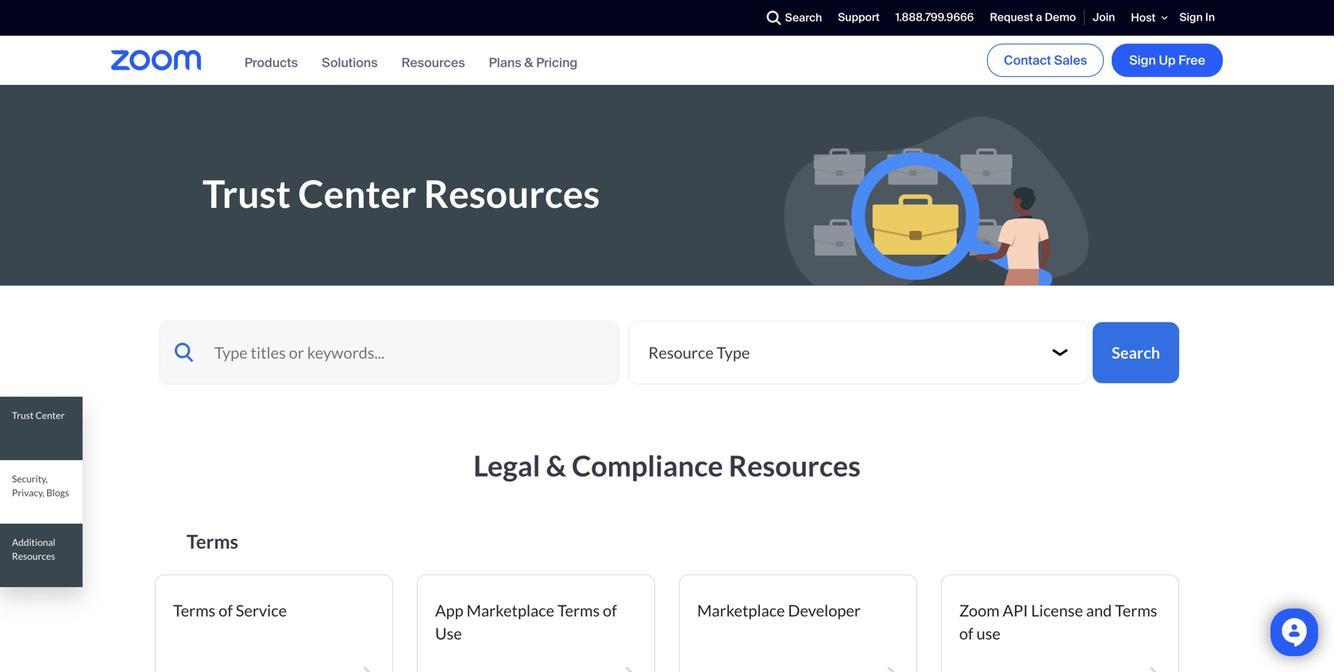 Task type: describe. For each thing, give the bounding box(es) containing it.
& for legal
[[546, 449, 567, 483]]

search image
[[767, 11, 782, 25]]

use
[[977, 625, 1001, 644]]

blogs
[[46, 487, 69, 499]]

request a demo
[[990, 10, 1077, 25]]

security, privacy, blogs link
[[0, 461, 83, 524]]

& for plans
[[525, 54, 534, 71]]

contact sales
[[1004, 52, 1088, 69]]

developer
[[789, 602, 861, 621]]

0 horizontal spatial of
[[219, 602, 233, 621]]

terms inside 'app marketplace terms of use'
[[558, 602, 600, 621]]

1.888.799.9666 link
[[888, 1, 983, 35]]

sign for sign in
[[1180, 10, 1204, 25]]

host
[[1132, 10, 1156, 25]]

sign in link
[[1172, 1, 1224, 35]]

a
[[1037, 10, 1043, 25]]

of inside 'app marketplace terms of use'
[[603, 602, 617, 621]]

1.888.799.9666
[[896, 10, 975, 25]]

privacy,
[[12, 487, 44, 499]]

terms inside terms of service link
[[173, 602, 216, 621]]

service
[[236, 602, 287, 621]]

trust for trust center
[[12, 410, 34, 422]]

zoom
[[960, 602, 1000, 621]]

compliance
[[572, 449, 724, 483]]

zoom logo image
[[111, 50, 201, 71]]

of inside the zoom api license and terms of use
[[960, 625, 974, 644]]

pricing
[[536, 54, 578, 71]]

terms inside the zoom api license and terms of use
[[1116, 602, 1158, 621]]

contact sales link
[[988, 44, 1104, 77]]

request
[[990, 10, 1034, 25]]

additional resources link
[[0, 524, 83, 588]]

products
[[245, 54, 298, 71]]

trust center resources
[[203, 170, 600, 216]]

sign up free link
[[1112, 44, 1224, 77]]

zoom api license and terms of use link
[[942, 575, 1180, 673]]

contact
[[1004, 52, 1052, 69]]

support link
[[831, 1, 888, 35]]

sign in
[[1180, 10, 1216, 25]]

trust for trust center resources
[[203, 170, 291, 216]]

sales
[[1055, 52, 1088, 69]]

Type titles or keywords... field
[[159, 321, 620, 385]]

search image
[[767, 11, 782, 25]]

support
[[838, 10, 880, 25]]

marketplace developer
[[698, 602, 861, 621]]

products button
[[245, 54, 298, 71]]



Task type: locate. For each thing, give the bounding box(es) containing it.
and
[[1087, 602, 1113, 621]]

1 horizontal spatial center
[[298, 170, 417, 216]]

license
[[1032, 602, 1084, 621]]

1 vertical spatial sign
[[1130, 52, 1157, 69]]

free
[[1179, 52, 1206, 69]]

legal
[[474, 449, 541, 483]]

plans & pricing link
[[489, 54, 578, 71]]

up
[[1160, 52, 1176, 69]]

plans
[[489, 54, 522, 71]]

0 vertical spatial search
[[785, 10, 823, 25]]

marketplace
[[467, 602, 555, 621], [698, 602, 785, 621]]

app marketplace terms of use link
[[417, 575, 656, 673]]

search
[[785, 10, 823, 25], [1112, 343, 1161, 363]]

resource type
[[649, 343, 750, 363]]

in
[[1206, 10, 1216, 25]]

sign left up
[[1130, 52, 1157, 69]]

1 horizontal spatial marketplace
[[698, 602, 785, 621]]

marketplace inside 'app marketplace terms of use'
[[467, 602, 555, 621]]

resource
[[649, 343, 714, 363]]

app marketplace terms of use
[[435, 602, 617, 644]]

1 vertical spatial search
[[1112, 343, 1161, 363]]

2 horizontal spatial of
[[960, 625, 974, 644]]

1 vertical spatial &
[[546, 449, 567, 483]]

join
[[1093, 10, 1116, 25]]

solutions
[[322, 54, 378, 71]]

center
[[298, 170, 417, 216], [35, 410, 65, 422]]

of
[[219, 602, 233, 621], [603, 602, 617, 621], [960, 625, 974, 644]]

sign left in
[[1180, 10, 1204, 25]]

center for trust center resources
[[298, 170, 417, 216]]

trust
[[203, 170, 291, 216], [12, 410, 34, 422]]

& right the plans
[[525, 54, 534, 71]]

type
[[717, 343, 750, 363]]

0 horizontal spatial search
[[785, 10, 823, 25]]

app
[[435, 602, 464, 621]]

solutions button
[[322, 54, 378, 71]]

0 horizontal spatial &
[[525, 54, 534, 71]]

0 horizontal spatial center
[[35, 410, 65, 422]]

1 vertical spatial center
[[35, 410, 65, 422]]

1 marketplace from the left
[[467, 602, 555, 621]]

0 horizontal spatial sign
[[1130, 52, 1157, 69]]

1 vertical spatial trust
[[12, 410, 34, 422]]

resources
[[402, 54, 465, 71], [424, 170, 600, 216], [729, 449, 861, 483], [12, 551, 55, 562]]

plans & pricing
[[489, 54, 578, 71]]

0 horizontal spatial marketplace
[[467, 602, 555, 621]]

center for trust center
[[35, 410, 65, 422]]

0 horizontal spatial trust
[[12, 410, 34, 422]]

terms
[[187, 531, 238, 553], [173, 602, 216, 621], [558, 602, 600, 621], [1116, 602, 1158, 621]]

legal & compliance resources
[[474, 449, 861, 483]]

additional resources
[[12, 537, 55, 562]]

terms of service link
[[155, 575, 393, 673]]

security,
[[12, 474, 48, 485]]

join link
[[1085, 1, 1124, 35]]

host button
[[1124, 0, 1172, 36]]

resources inside additional resources
[[12, 551, 55, 562]]

& right legal
[[546, 449, 567, 483]]

sign for sign up free
[[1130, 52, 1157, 69]]

demo
[[1045, 10, 1077, 25]]

trust center link
[[0, 397, 83, 461]]

&
[[525, 54, 534, 71], [546, 449, 567, 483]]

1 horizontal spatial trust
[[203, 170, 291, 216]]

zoom api license and terms of use
[[960, 602, 1158, 644]]

security, privacy, blogs
[[12, 474, 69, 499]]

trust center
[[12, 410, 65, 422]]

0 vertical spatial sign
[[1180, 10, 1204, 25]]

1 horizontal spatial search
[[1112, 343, 1161, 363]]

resources button
[[402, 54, 465, 71]]

1 horizontal spatial &
[[546, 449, 567, 483]]

2 marketplace from the left
[[698, 602, 785, 621]]

api
[[1003, 602, 1029, 621]]

terms of service
[[173, 602, 287, 621]]

sign up free
[[1130, 52, 1206, 69]]

1 horizontal spatial sign
[[1180, 10, 1204, 25]]

additional
[[12, 537, 55, 549]]

1 horizontal spatial of
[[603, 602, 617, 621]]

request a demo link
[[983, 1, 1085, 35]]

0 vertical spatial &
[[525, 54, 534, 71]]

0 vertical spatial trust
[[203, 170, 291, 216]]

use
[[435, 625, 462, 644]]

marketplace developer link
[[679, 575, 918, 673]]

sign
[[1180, 10, 1204, 25], [1130, 52, 1157, 69]]

0 vertical spatial center
[[298, 170, 417, 216]]



Task type: vqa. For each thing, say whether or not it's contained in the screenshot.
highly
no



